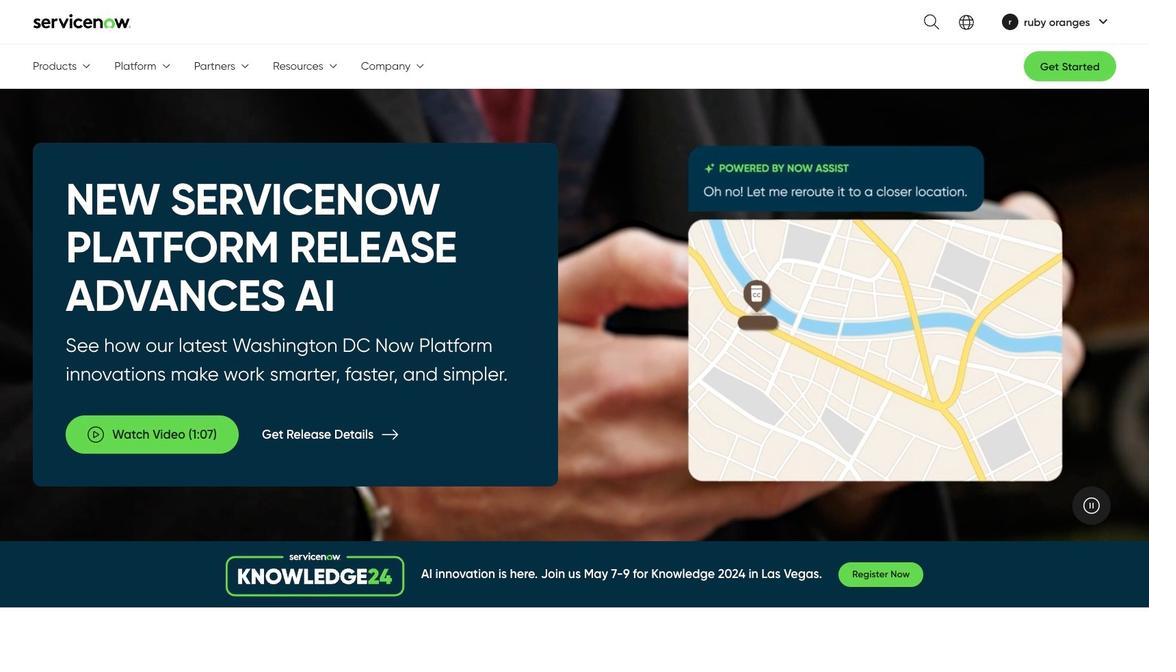 Task type: vqa. For each thing, say whether or not it's contained in the screenshot.
arc icon at the right of page
yes



Task type: locate. For each thing, give the bounding box(es) containing it.
pause ambient video image
[[1083, 498, 1100, 514]]

search image
[[916, 6, 939, 38]]

arc image
[[1098, 16, 1108, 27]]

pause ambient video element
[[1072, 487, 1111, 525]]



Task type: describe. For each thing, give the bounding box(es) containing it.
servicenow image
[[33, 14, 131, 29]]



